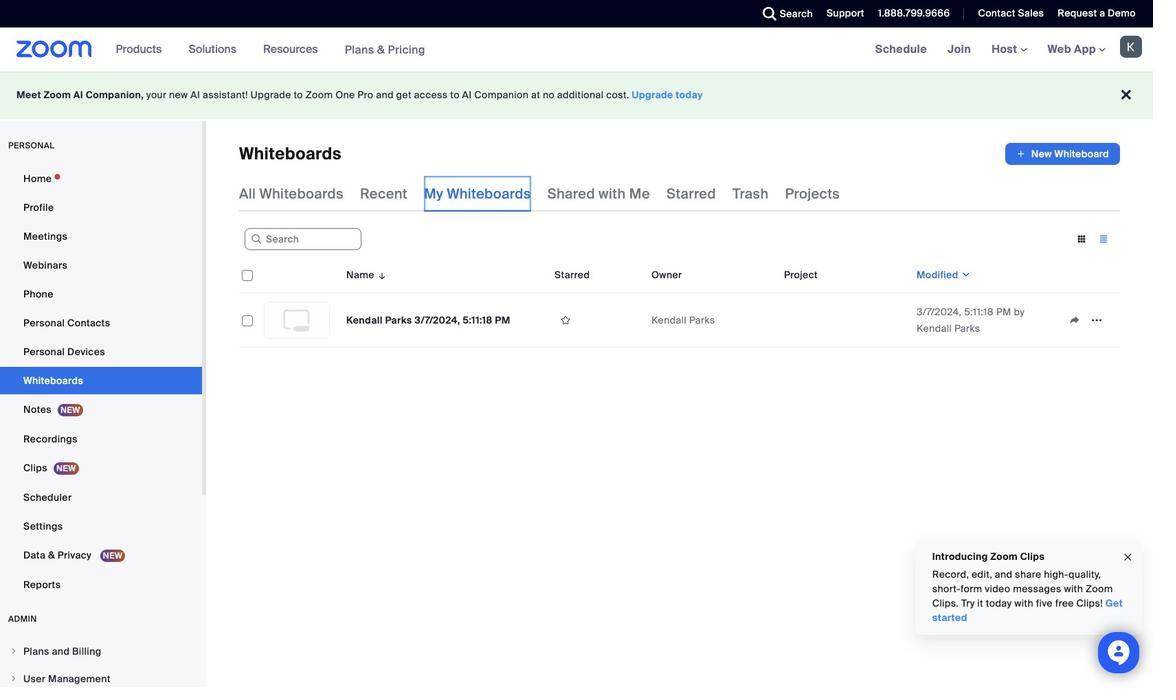 Task type: locate. For each thing, give the bounding box(es) containing it.
0 horizontal spatial upgrade
[[250, 89, 291, 101]]

kendall parks 3/7/2024, 5:11:18 pm element
[[346, 314, 510, 326]]

0 horizontal spatial plans
[[23, 645, 49, 658]]

whiteboards right my
[[447, 185, 531, 203]]

2 upgrade from the left
[[632, 89, 673, 101]]

0 horizontal spatial starred
[[555, 269, 590, 281]]

whiteboards up search text field
[[259, 185, 344, 203]]

to right access
[[450, 89, 460, 101]]

whiteboards
[[239, 143, 341, 164], [259, 185, 344, 203], [447, 185, 531, 203], [23, 374, 83, 387]]

0 horizontal spatial kendall
[[346, 314, 383, 326]]

1 personal from the top
[[23, 317, 65, 329]]

phone
[[23, 288, 53, 300]]

join link
[[937, 27, 981, 71]]

1 vertical spatial with
[[1064, 583, 1083, 595]]

join
[[948, 42, 971, 56]]

1 horizontal spatial pm
[[996, 306, 1011, 318]]

1 horizontal spatial plans
[[345, 42, 374, 57]]

user management menu item
[[0, 666, 202, 687]]

1 horizontal spatial and
[[376, 89, 394, 101]]

0 vertical spatial &
[[377, 42, 385, 57]]

management
[[48, 673, 110, 685]]

today inside 'meet zoom ai companion,' footer
[[676, 89, 703, 101]]

ai left companion
[[462, 89, 472, 101]]

zoom right "meet"
[[44, 89, 71, 101]]

kendall down name
[[346, 314, 383, 326]]

profile link
[[0, 194, 202, 221]]

plans up meet zoom ai companion, your new ai assistant! upgrade to zoom one pro and get access to ai companion at no additional cost. upgrade today
[[345, 42, 374, 57]]

zoom logo image
[[16, 41, 92, 58]]

cell
[[779, 293, 911, 348]]

Search text field
[[245, 228, 361, 250]]

3/7/2024, 5:11:18 pm by kendall parks
[[917, 306, 1025, 335]]

and left billing
[[52, 645, 70, 658]]

free
[[1055, 597, 1074, 609]]

1 horizontal spatial upgrade
[[632, 89, 673, 101]]

pm left click to star the whiteboard kendall parks 3/7/2024, 5:11:18 pm icon
[[495, 314, 510, 326]]

resources
[[263, 42, 318, 56]]

my whiteboards
[[424, 185, 531, 203]]

to
[[294, 89, 303, 101], [450, 89, 460, 101]]

home link
[[0, 165, 202, 192]]

pm inside '3/7/2024, 5:11:18 pm by kendall parks'
[[996, 306, 1011, 318]]

projects
[[785, 185, 840, 203]]

request
[[1058, 7, 1097, 19]]

ai
[[73, 89, 83, 101], [191, 89, 200, 101], [462, 89, 472, 101]]

and inside the record, edit, and share high-quality, short-form video messages with zoom clips. try it today with five free clips!
[[995, 568, 1013, 581]]

plans & pricing
[[345, 42, 425, 57]]

0 vertical spatial personal
[[23, 317, 65, 329]]

additional
[[557, 89, 604, 101]]

owner
[[651, 269, 682, 281]]

demo
[[1108, 7, 1136, 19]]

1 vertical spatial &
[[48, 549, 55, 561]]

2 vertical spatial with
[[1014, 597, 1034, 609]]

1 horizontal spatial &
[[377, 42, 385, 57]]

banner
[[0, 27, 1153, 72]]

clips up scheduler
[[23, 462, 47, 474]]

1 vertical spatial personal
[[23, 346, 65, 358]]

profile picture image
[[1120, 36, 1142, 58]]

quality,
[[1069, 568, 1101, 581]]

& inside product information navigation
[[377, 42, 385, 57]]

clips.
[[932, 597, 959, 609]]

clips
[[23, 462, 47, 474], [1020, 550, 1045, 563]]

webinars
[[23, 259, 67, 271]]

&
[[377, 42, 385, 57], [48, 549, 55, 561]]

and up the video
[[995, 568, 1013, 581]]

upgrade down product information navigation
[[250, 89, 291, 101]]

contact
[[978, 7, 1015, 19]]

webinars link
[[0, 251, 202, 279]]

shared with me
[[547, 185, 650, 203]]

support link
[[816, 0, 868, 27], [827, 7, 864, 19]]

close image
[[1122, 549, 1133, 565]]

parks for kendall parks 3/7/2024, 5:11:18 pm
[[385, 314, 412, 326]]

zoom
[[44, 89, 71, 101], [306, 89, 333, 101], [991, 550, 1018, 563], [1086, 583, 1113, 595]]

click to star the whiteboard kendall parks 3/7/2024, 5:11:18 pm image
[[555, 314, 577, 326]]

1 horizontal spatial today
[[986, 597, 1012, 609]]

ai left companion,
[[73, 89, 83, 101]]

tabs of all whiteboard page tab list
[[239, 176, 840, 212]]

& left 'pricing'
[[377, 42, 385, 57]]

2 horizontal spatial kendall
[[917, 322, 952, 335]]

plans right right icon
[[23, 645, 49, 658]]

2 ai from the left
[[191, 89, 200, 101]]

five
[[1036, 597, 1053, 609]]

plans
[[345, 42, 374, 57], [23, 645, 49, 658]]

1 horizontal spatial 5:11:18
[[964, 306, 994, 318]]

product information navigation
[[106, 27, 436, 72]]

zoom left one
[[306, 89, 333, 101]]

0 horizontal spatial with
[[599, 185, 626, 203]]

plans inside product information navigation
[[345, 42, 374, 57]]

& inside "personal menu" menu
[[48, 549, 55, 561]]

1 horizontal spatial with
[[1014, 597, 1034, 609]]

0 horizontal spatial and
[[52, 645, 70, 658]]

1 vertical spatial and
[[995, 568, 1013, 581]]

personal down personal contacts
[[23, 346, 65, 358]]

settings link
[[0, 513, 202, 540]]

plans for plans & pricing
[[345, 42, 374, 57]]

ai right new
[[191, 89, 200, 101]]

user management
[[23, 673, 110, 685]]

notes
[[23, 403, 52, 416]]

0 horizontal spatial clips
[[23, 462, 47, 474]]

new whiteboard
[[1031, 148, 1109, 160]]

0 vertical spatial with
[[599, 185, 626, 203]]

messages
[[1013, 583, 1062, 595]]

kendall for kendall parks
[[651, 314, 687, 326]]

1.888.799.9666 button
[[868, 0, 953, 27], [878, 7, 950, 19]]

2 vertical spatial and
[[52, 645, 70, 658]]

application
[[239, 257, 1120, 348], [1064, 310, 1115, 331]]

sales
[[1018, 7, 1044, 19]]

pm
[[996, 306, 1011, 318], [495, 314, 510, 326]]

0 horizontal spatial parks
[[385, 314, 412, 326]]

1 horizontal spatial kendall
[[651, 314, 687, 326]]

1 horizontal spatial 3/7/2024,
[[917, 306, 962, 318]]

0 horizontal spatial to
[[294, 89, 303, 101]]

starred right me
[[667, 185, 716, 203]]

privacy
[[58, 549, 91, 561]]

zoom up 'clips!'
[[1086, 583, 1113, 595]]

personal down "phone"
[[23, 317, 65, 329]]

0 vertical spatial starred
[[667, 185, 716, 203]]

0 vertical spatial plans
[[345, 42, 374, 57]]

solutions
[[189, 42, 236, 56]]

0 horizontal spatial &
[[48, 549, 55, 561]]

personal menu menu
[[0, 165, 202, 600]]

0 vertical spatial clips
[[23, 462, 47, 474]]

pro
[[358, 89, 373, 101]]

5:11:18
[[964, 306, 994, 318], [463, 314, 493, 326]]

get
[[1106, 597, 1123, 609]]

home
[[23, 172, 52, 185]]

3/7/2024,
[[917, 306, 962, 318], [414, 314, 460, 326]]

and inside plans and billing menu item
[[52, 645, 70, 658]]

1 horizontal spatial parks
[[689, 314, 715, 326]]

record,
[[932, 568, 969, 581]]

plans inside menu item
[[23, 645, 49, 658]]

web app button
[[1048, 42, 1106, 56]]

& right data
[[48, 549, 55, 561]]

1 horizontal spatial clips
[[1020, 550, 1045, 563]]

1 horizontal spatial ai
[[191, 89, 200, 101]]

2 horizontal spatial and
[[995, 568, 1013, 581]]

upgrade right cost.
[[632, 89, 673, 101]]

1 vertical spatial starred
[[555, 269, 590, 281]]

edit,
[[972, 568, 992, 581]]

plans and billing menu item
[[0, 638, 202, 664]]

data & privacy link
[[0, 541, 202, 570]]

pm left by
[[996, 306, 1011, 318]]

with down messages
[[1014, 597, 1034, 609]]

& for privacy
[[48, 549, 55, 561]]

a
[[1100, 7, 1105, 19]]

kendall inside '3/7/2024, 5:11:18 pm by kendall parks'
[[917, 322, 952, 335]]

upgrade
[[250, 89, 291, 101], [632, 89, 673, 101]]

0 vertical spatial and
[[376, 89, 394, 101]]

whiteboard
[[1054, 148, 1109, 160]]

0 horizontal spatial today
[[676, 89, 703, 101]]

1 horizontal spatial to
[[450, 89, 460, 101]]

cost.
[[606, 89, 629, 101]]

introducing zoom clips
[[932, 550, 1045, 563]]

personal inside 'link'
[[23, 317, 65, 329]]

2 horizontal spatial parks
[[954, 322, 980, 335]]

starred inside tabs of all whiteboard page 'tab list'
[[667, 185, 716, 203]]

clips up share
[[1020, 550, 1045, 563]]

2 personal from the top
[[23, 346, 65, 358]]

reports
[[23, 579, 61, 591]]

resources button
[[263, 27, 324, 71]]

grid mode, not selected image
[[1071, 233, 1093, 245]]

with left me
[[599, 185, 626, 203]]

right image
[[10, 675, 18, 683]]

parks for kendall parks
[[689, 314, 715, 326]]

all whiteboards
[[239, 185, 344, 203]]

pricing
[[388, 42, 425, 57]]

starred up click to star the whiteboard kendall parks 3/7/2024, 5:11:18 pm icon
[[555, 269, 590, 281]]

by
[[1014, 306, 1025, 318]]

kendall down modified on the right top of page
[[917, 322, 952, 335]]

1 vertical spatial today
[[986, 597, 1012, 609]]

web app
[[1048, 42, 1096, 56]]

3 ai from the left
[[462, 89, 472, 101]]

with
[[599, 185, 626, 203], [1064, 583, 1083, 595], [1014, 597, 1034, 609]]

parks
[[385, 314, 412, 326], [689, 314, 715, 326], [954, 322, 980, 335]]

parks inside '3/7/2024, 5:11:18 pm by kendall parks'
[[954, 322, 980, 335]]

1 horizontal spatial starred
[[667, 185, 716, 203]]

0 horizontal spatial 3/7/2024,
[[414, 314, 460, 326]]

1 ai from the left
[[73, 89, 83, 101]]

whiteboards down "personal devices"
[[23, 374, 83, 387]]

more options for kendall parks 3/7/2024, 5:11:18 pm image
[[1086, 314, 1108, 326]]

get
[[396, 89, 412, 101]]

devices
[[67, 346, 105, 358]]

1 vertical spatial plans
[[23, 645, 49, 658]]

0 horizontal spatial ai
[[73, 89, 83, 101]]

arrow down image
[[374, 267, 387, 283]]

kendall down owner
[[651, 314, 687, 326]]

plans & pricing link
[[345, 42, 425, 57], [345, 42, 425, 57]]

0 vertical spatial today
[[676, 89, 703, 101]]

2 horizontal spatial ai
[[462, 89, 472, 101]]

project
[[784, 269, 818, 281]]

introducing
[[932, 550, 988, 563]]

with up free
[[1064, 583, 1083, 595]]

and left get
[[376, 89, 394, 101]]

video
[[985, 583, 1011, 595]]

to down resources dropdown button
[[294, 89, 303, 101]]

5:11:18 inside '3/7/2024, 5:11:18 pm by kendall parks'
[[964, 306, 994, 318]]



Task type: describe. For each thing, give the bounding box(es) containing it.
share
[[1015, 568, 1041, 581]]

phone link
[[0, 280, 202, 308]]

notes link
[[0, 396, 202, 424]]

whiteboards inside "personal menu" menu
[[23, 374, 83, 387]]

no
[[543, 89, 555, 101]]

companion,
[[86, 89, 144, 101]]

at
[[531, 89, 540, 101]]

personal for personal devices
[[23, 346, 65, 358]]

whiteboards up all whiteboards
[[239, 143, 341, 164]]

get started link
[[932, 597, 1123, 624]]

1 upgrade from the left
[[250, 89, 291, 101]]

kendall parks
[[651, 314, 715, 326]]

kendall parks 3/7/2024, 5:11:18 pm
[[346, 314, 510, 326]]

billing
[[72, 645, 101, 658]]

zoom up the 'edit,'
[[991, 550, 1018, 563]]

admin
[[8, 614, 37, 625]]

today inside the record, edit, and share high-quality, short-form video messages with zoom clips. try it today with five free clips!
[[986, 597, 1012, 609]]

2 to from the left
[[450, 89, 460, 101]]

solutions button
[[189, 27, 243, 71]]

thumbnail of kendall parks 3/7/2024, 5:11:18 pm image
[[265, 302, 329, 338]]

shared
[[547, 185, 595, 203]]

upgrade today link
[[632, 89, 703, 101]]

access
[[414, 89, 448, 101]]

trash
[[733, 185, 769, 203]]

profile
[[23, 201, 54, 214]]

plans and billing
[[23, 645, 101, 658]]

1 vertical spatial clips
[[1020, 550, 1045, 563]]

zoom inside the record, edit, and share high-quality, short-form video messages with zoom clips. try it today with five free clips!
[[1086, 583, 1113, 595]]

clips link
[[0, 454, 202, 482]]

assistant!
[[203, 89, 248, 101]]

host button
[[992, 42, 1027, 56]]

new
[[169, 89, 188, 101]]

meetings navigation
[[865, 27, 1153, 72]]

support
[[827, 7, 864, 19]]

reports link
[[0, 571, 202, 598]]

personal contacts
[[23, 317, 110, 329]]

kendall for kendall parks 3/7/2024, 5:11:18 pm
[[346, 314, 383, 326]]

form
[[961, 583, 982, 595]]

personal contacts link
[[0, 309, 202, 337]]

new whiteboard button
[[1005, 143, 1120, 165]]

settings
[[23, 520, 63, 533]]

right image
[[10, 647, 18, 656]]

1 to from the left
[[294, 89, 303, 101]]

personal
[[8, 140, 55, 151]]

with inside tabs of all whiteboard page 'tab list'
[[599, 185, 626, 203]]

search button
[[752, 0, 816, 27]]

meetings link
[[0, 223, 202, 250]]

scheduler link
[[0, 484, 202, 511]]

application containing name
[[239, 257, 1120, 348]]

name
[[346, 269, 374, 281]]

personal for personal contacts
[[23, 317, 65, 329]]

add image
[[1016, 147, 1026, 161]]

it
[[977, 597, 983, 609]]

meet zoom ai companion, footer
[[0, 71, 1153, 119]]

meet
[[16, 89, 41, 101]]

new whiteboard application
[[1005, 143, 1120, 165]]

modified
[[917, 269, 958, 281]]

companion
[[474, 89, 529, 101]]

request a demo
[[1058, 7, 1136, 19]]

banner containing products
[[0, 27, 1153, 72]]

recent
[[360, 185, 407, 203]]

meet zoom ai companion, your new ai assistant! upgrade to zoom one pro and get access to ai companion at no additional cost. upgrade today
[[16, 89, 703, 101]]

data
[[23, 549, 45, 561]]

3/7/2024, inside '3/7/2024, 5:11:18 pm by kendall parks'
[[917, 306, 962, 318]]

my
[[424, 185, 443, 203]]

modified button
[[917, 268, 971, 282]]

schedule link
[[865, 27, 937, 71]]

clips inside "personal menu" menu
[[23, 462, 47, 474]]

meetings
[[23, 230, 68, 243]]

contacts
[[67, 317, 110, 329]]

web
[[1048, 42, 1071, 56]]

short-
[[932, 583, 961, 595]]

contact sales
[[978, 7, 1044, 19]]

1.888.799.9666
[[878, 7, 950, 19]]

share image
[[1064, 314, 1086, 326]]

schedule
[[875, 42, 927, 56]]

0 horizontal spatial 5:11:18
[[463, 314, 493, 326]]

0 horizontal spatial pm
[[495, 314, 510, 326]]

plans for plans and billing
[[23, 645, 49, 658]]

down image
[[958, 268, 971, 282]]

& for pricing
[[377, 42, 385, 57]]

clips!
[[1077, 597, 1103, 609]]

whiteboards link
[[0, 367, 202, 394]]

user
[[23, 673, 46, 685]]

high-
[[1044, 568, 1069, 581]]

me
[[629, 185, 650, 203]]

personal devices
[[23, 346, 105, 358]]

2 horizontal spatial with
[[1064, 583, 1083, 595]]

data & privacy
[[23, 549, 94, 561]]

and inside 'meet zoom ai companion,' footer
[[376, 89, 394, 101]]

list mode, selected image
[[1093, 233, 1115, 245]]

recordings
[[23, 433, 77, 445]]

admin menu menu
[[0, 638, 202, 687]]

products button
[[116, 27, 168, 71]]

scheduler
[[23, 491, 72, 504]]



Task type: vqa. For each thing, say whether or not it's contained in the screenshot.
'Fax Number' Text Field
no



